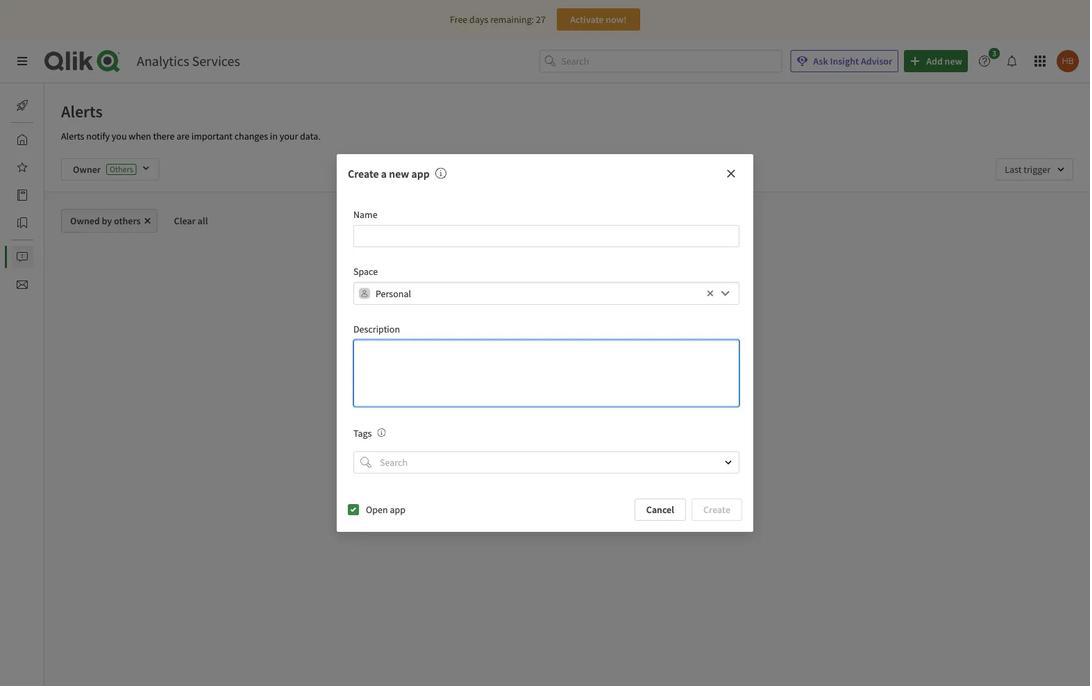 Task type: locate. For each thing, give the bounding box(es) containing it.
you left when
[[112, 130, 127, 142]]

1 horizontal spatial create
[[704, 504, 731, 516]]

1 vertical spatial your
[[537, 381, 555, 393]]

0 horizontal spatial you
[[112, 130, 127, 142]]

1 alerts from the top
[[61, 101, 103, 122]]

alerts
[[61, 101, 103, 122], [61, 130, 84, 142]]

you left looking
[[537, 395, 552, 407]]

open app
[[366, 504, 406, 516]]

catalog
[[44, 189, 75, 202]]

2 alerts from the top
[[61, 130, 84, 142]]

activate now! link
[[557, 8, 641, 31]]

are down search
[[554, 395, 567, 407]]

app right open
[[390, 504, 406, 516]]

a
[[381, 167, 387, 181]]

0 horizontal spatial are
[[177, 130, 190, 142]]

name
[[354, 209, 378, 221]]

are right "there"
[[177, 130, 190, 142]]

home link
[[11, 129, 69, 151]]

1 horizontal spatial your
[[537, 381, 555, 393]]

try adjusting your search or filters to find what you are looking for.
[[482, 381, 670, 407]]

open
[[366, 504, 388, 516]]

1 vertical spatial you
[[537, 395, 552, 407]]

are
[[177, 130, 190, 142], [554, 395, 567, 407]]

your left search
[[537, 381, 555, 393]]

0 vertical spatial create
[[348, 167, 379, 181]]

create button
[[692, 499, 743, 521]]

create down 'open' image
[[704, 504, 731, 516]]

app right new
[[412, 167, 430, 181]]

clear all
[[174, 215, 208, 227]]

are inside try adjusting your search or filters to find what you are looking for.
[[554, 395, 567, 407]]

or
[[586, 381, 594, 393]]

1 vertical spatial are
[[554, 395, 567, 407]]

new
[[389, 167, 409, 181]]

your
[[280, 130, 298, 142], [537, 381, 555, 393]]

filters region
[[44, 147, 1091, 192]]

Description text field
[[354, 340, 740, 407]]

ask insight advisor
[[814, 55, 893, 67]]

1 vertical spatial alerts
[[61, 130, 84, 142]]

0 horizontal spatial create
[[348, 167, 379, 181]]

free
[[450, 13, 468, 26]]

space
[[354, 266, 378, 278]]

your right in
[[280, 130, 298, 142]]

0 vertical spatial are
[[177, 130, 190, 142]]

1 vertical spatial create
[[704, 504, 731, 516]]

Search text field
[[562, 50, 783, 72]]

create inside button
[[704, 504, 731, 516]]

looking
[[569, 395, 600, 407]]

start typing a tag name. select an existing tag or create a new tag by pressing enter or comma. press backspace to remove a tag. tooltip
[[372, 427, 386, 440]]

1 horizontal spatial are
[[554, 395, 567, 407]]

filters
[[596, 381, 619, 393]]

app
[[412, 167, 430, 181], [390, 504, 406, 516]]

1 horizontal spatial app
[[412, 167, 430, 181]]

0 vertical spatial your
[[280, 130, 298, 142]]

Name text field
[[354, 225, 740, 248]]

0 horizontal spatial app
[[390, 504, 406, 516]]

create left a
[[348, 167, 379, 181]]

cancel button
[[635, 499, 687, 521]]

owned
[[70, 215, 100, 227]]

searchbar element
[[539, 50, 783, 72]]

you inside try adjusting your search or filters to find what you are looking for.
[[537, 395, 552, 407]]

alerts left notify
[[61, 130, 84, 142]]

notify
[[86, 130, 110, 142]]

collections image
[[17, 217, 28, 229]]

start typing a tag name. select an existing tag or create a new tag by pressing enter or comma. press backspace to remove a tag. image
[[378, 429, 386, 437]]

last trigger image
[[997, 158, 1074, 181]]

changes
[[235, 130, 268, 142]]

navigation pane element
[[0, 89, 75, 302]]

description
[[354, 323, 400, 335]]

alerts up notify
[[61, 101, 103, 122]]

important
[[192, 130, 233, 142]]

create
[[348, 167, 379, 181], [704, 504, 731, 516]]

0 vertical spatial app
[[412, 167, 430, 181]]

now!
[[606, 13, 627, 26]]

1 horizontal spatial you
[[537, 395, 552, 407]]

Space text field
[[376, 282, 704, 305]]

insight
[[831, 55, 860, 67]]

subscriptions image
[[17, 279, 28, 290]]

0 vertical spatial alerts
[[61, 101, 103, 122]]

cancel
[[647, 504, 675, 516]]

remaining:
[[491, 13, 535, 26]]

1 vertical spatial app
[[390, 504, 406, 516]]

clear
[[174, 215, 196, 227]]

activate
[[571, 13, 604, 26]]

you
[[112, 130, 127, 142], [537, 395, 552, 407]]



Task type: vqa. For each thing, say whether or not it's contained in the screenshot.
the Create a new app dialog
yes



Task type: describe. For each thing, give the bounding box(es) containing it.
for.
[[602, 395, 615, 407]]

analytics services
[[137, 52, 240, 70]]

to
[[621, 381, 630, 393]]

analytics services element
[[137, 52, 240, 70]]

services
[[192, 52, 240, 70]]

Search text field
[[377, 452, 713, 474]]

try
[[482, 381, 495, 393]]

create for create
[[704, 504, 731, 516]]

alerts image
[[17, 252, 28, 263]]

data.
[[300, 130, 321, 142]]

clear all button
[[163, 209, 219, 233]]

alerts for alerts notify you when there are important changes in your data.
[[61, 130, 84, 142]]

activate now!
[[571, 13, 627, 26]]

all
[[198, 215, 208, 227]]

alerts for alerts
[[61, 101, 103, 122]]

alerts notify you when there are important changes in your data.
[[61, 130, 321, 142]]

in
[[270, 130, 278, 142]]

open image
[[725, 459, 733, 467]]

27
[[536, 13, 546, 26]]

days
[[470, 13, 489, 26]]

create a new app dialog
[[337, 154, 754, 532]]

catalog link
[[11, 184, 75, 206]]

open sidebar menu image
[[17, 56, 28, 67]]

advisor
[[862, 55, 893, 67]]

find
[[632, 381, 648, 393]]

home
[[44, 133, 69, 146]]

search element
[[361, 457, 372, 468]]

ask
[[814, 55, 829, 67]]

your inside try adjusting your search or filters to find what you are looking for.
[[537, 381, 555, 393]]

what
[[650, 381, 670, 393]]

create for create a new app
[[348, 167, 379, 181]]

there
[[153, 130, 175, 142]]

0 horizontal spatial your
[[280, 130, 298, 142]]

create a new app
[[348, 167, 430, 181]]

ask insight advisor button
[[791, 50, 899, 72]]

by
[[102, 215, 112, 227]]

owned by others
[[70, 215, 141, 227]]

favorites image
[[17, 162, 28, 173]]

search
[[557, 381, 584, 393]]

owned by others button
[[61, 209, 157, 233]]

others
[[114, 215, 141, 227]]

0 vertical spatial you
[[112, 130, 127, 142]]

analytics
[[137, 52, 189, 70]]

search image
[[361, 457, 372, 468]]

when
[[129, 130, 151, 142]]

free days remaining: 27
[[450, 13, 546, 26]]

tags
[[354, 427, 372, 440]]

adjusting
[[497, 381, 535, 393]]



